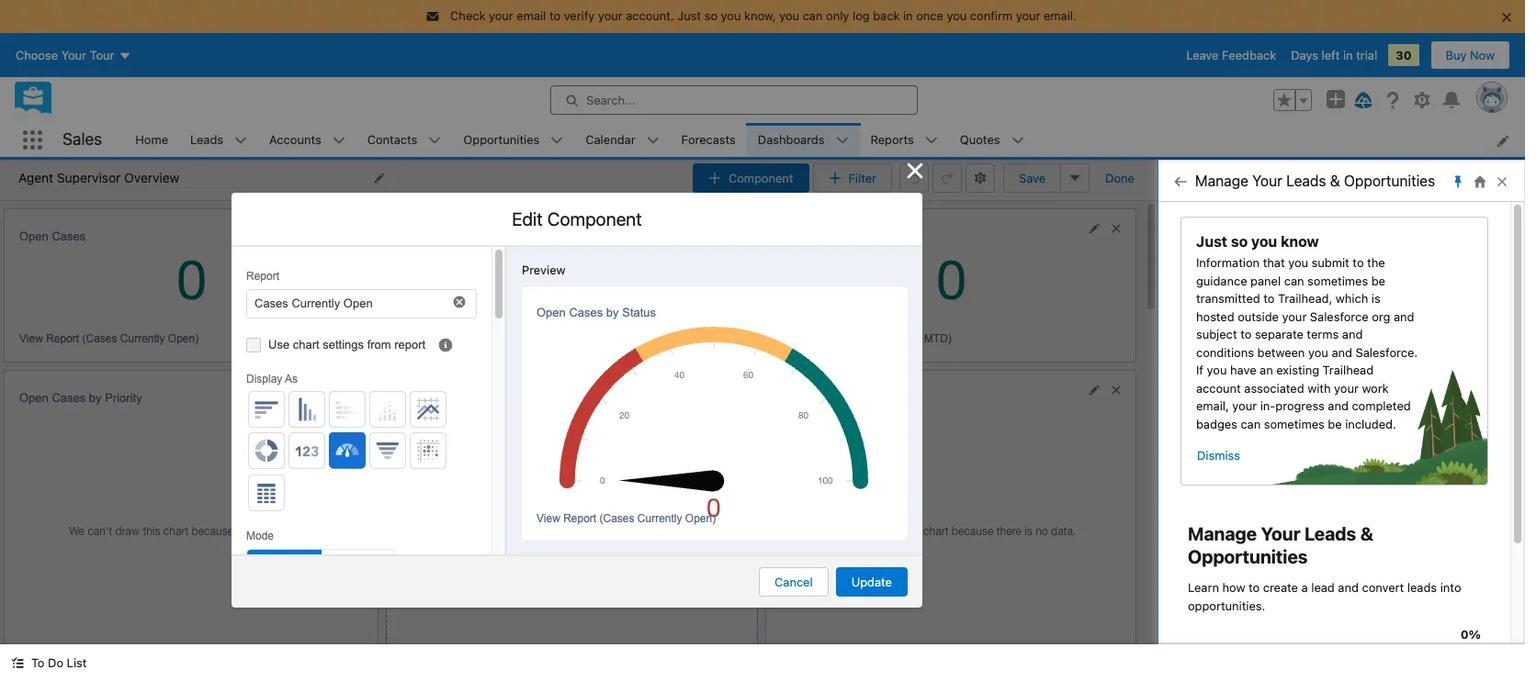 Task type: describe. For each thing, give the bounding box(es) containing it.
log
[[853, 8, 870, 23]]

home link
[[124, 123, 179, 157]]

list
[[67, 656, 87, 671]]

conditions
[[1197, 345, 1254, 360]]

leads link
[[179, 123, 234, 157]]

check
[[450, 8, 486, 23]]

and down salesforce
[[1343, 327, 1363, 342]]

opportunities list item
[[452, 123, 575, 157]]

0 horizontal spatial so
[[705, 8, 718, 23]]

home
[[135, 132, 168, 147]]

between
[[1258, 345, 1305, 360]]

you right once
[[947, 8, 967, 23]]

guidance
[[1197, 273, 1248, 288]]

existing
[[1277, 363, 1320, 378]]

manage inside manage your leads & opportunities
[[1188, 524, 1257, 545]]

included.
[[1346, 417, 1397, 431]]

you down terms
[[1309, 345, 1329, 360]]

terms
[[1307, 327, 1339, 342]]

transmitted
[[1197, 291, 1261, 306]]

opportunities link
[[452, 123, 551, 157]]

feedback
[[1222, 47, 1277, 62]]

to
[[31, 656, 45, 671]]

leave
[[1187, 47, 1219, 62]]

trailhead,
[[1278, 291, 1333, 306]]

once
[[916, 8, 944, 23]]

and up trailhead
[[1332, 345, 1353, 360]]

how
[[1223, 581, 1246, 596]]

a
[[1302, 581, 1308, 596]]

know,
[[744, 8, 776, 23]]

reports list item
[[860, 123, 949, 157]]

create
[[1263, 581, 1299, 596]]

1 vertical spatial &
[[1361, 524, 1374, 545]]

calendar
[[586, 132, 636, 147]]

30
[[1396, 47, 1412, 62]]

1 vertical spatial be
[[1328, 417, 1342, 431]]

lead
[[1312, 581, 1335, 596]]

reports
[[871, 132, 914, 147]]

and inside learn how to create a lead and convert leads into opportunities. 0%
[[1338, 581, 1359, 596]]

do
[[48, 656, 63, 671]]

salesforce.
[[1356, 345, 1418, 360]]

0 vertical spatial be
[[1372, 273, 1386, 288]]

just inside 'just so you know information that you submit to the guidance panel can sometimes be transmitted to trailhead, which is hosted outside your salesforce org and subject to separate terms and conditions between you and salesforce. if you have an existing trailhead account associated with your work email, your in-progress and completed badges can sometimes be included.'
[[1197, 233, 1228, 250]]

learn
[[1188, 581, 1220, 596]]

days
[[1291, 47, 1319, 62]]

buy
[[1446, 47, 1467, 62]]

to do list button
[[0, 645, 98, 682]]

back
[[873, 8, 900, 23]]

quotes
[[960, 132, 1000, 147]]

accounts
[[269, 132, 321, 147]]

1 horizontal spatial can
[[1241, 417, 1261, 431]]

0 vertical spatial just
[[678, 8, 701, 23]]

to do list
[[31, 656, 87, 671]]

contacts link
[[356, 123, 429, 157]]

trailhead
[[1323, 363, 1374, 378]]

your left email
[[489, 8, 514, 23]]

list containing home
[[124, 123, 1526, 157]]

quotes list item
[[949, 123, 1035, 157]]

leads inside list item
[[190, 132, 223, 147]]

0%
[[1461, 628, 1481, 642]]

0 vertical spatial in
[[903, 8, 913, 23]]

account.
[[626, 8, 674, 23]]

accounts list item
[[258, 123, 356, 157]]

hosted
[[1197, 309, 1235, 324]]

that
[[1263, 255, 1285, 270]]

search... button
[[551, 85, 918, 114]]

panel
[[1251, 273, 1281, 288]]

dismiss button
[[1197, 441, 1242, 471]]

opportunities inside 'link'
[[464, 132, 540, 147]]

forecasts
[[682, 132, 736, 147]]

information
[[1197, 255, 1260, 270]]

days left in trial
[[1291, 47, 1378, 62]]

to right email
[[550, 8, 561, 23]]

opportunities inside manage your leads & opportunities
[[1188, 547, 1308, 568]]

leave feedback link
[[1187, 47, 1277, 62]]

check your email to verify your account. just so you know, you can only log back in once you confirm your email.
[[450, 8, 1077, 23]]

which
[[1336, 291, 1369, 306]]

completed
[[1352, 399, 1411, 414]]

you up the that
[[1252, 233, 1278, 250]]

learn how to create a lead and convert leads into opportunities. 0%
[[1188, 581, 1481, 642]]

sales
[[62, 130, 102, 149]]

is
[[1372, 291, 1381, 306]]

outside
[[1238, 309, 1279, 324]]

dashboards list item
[[747, 123, 860, 157]]

if
[[1197, 363, 1204, 378]]



Task type: vqa. For each thing, say whether or not it's contained in the screenshot.
Your
yes



Task type: locate. For each thing, give the bounding box(es) containing it.
dashboards
[[758, 132, 825, 147]]

and right lead
[[1338, 581, 1359, 596]]

manage your leads & opportunities up create
[[1188, 524, 1374, 568]]

and down with
[[1328, 399, 1349, 414]]

be down 'the'
[[1372, 273, 1386, 288]]

so inside 'just so you know information that you submit to the guidance panel can sometimes be transmitted to trailhead, which is hosted outside your salesforce org and subject to separate terms and conditions between you and salesforce. if you have an existing trailhead account associated with your work email, your in-progress and completed badges can sometimes be included.'
[[1231, 233, 1248, 250]]

search...
[[586, 92, 635, 107]]

reports link
[[860, 123, 925, 157]]

be
[[1372, 273, 1386, 288], [1328, 417, 1342, 431]]

0 horizontal spatial in
[[903, 8, 913, 23]]

0 horizontal spatial just
[[678, 8, 701, 23]]

manage up how
[[1188, 524, 1257, 545]]

forecasts link
[[671, 123, 747, 157]]

you left know,
[[721, 8, 741, 23]]

can up the trailhead, at the right
[[1285, 273, 1305, 288]]

to left 'the'
[[1353, 255, 1364, 270]]

1 vertical spatial in
[[1344, 47, 1353, 62]]

0 vertical spatial can
[[803, 8, 823, 23]]

your down trailhead
[[1335, 381, 1359, 396]]

dashboards link
[[747, 123, 836, 157]]

only
[[826, 8, 850, 23]]

your left email.
[[1016, 8, 1041, 23]]

calendar list item
[[575, 123, 671, 157]]

0 vertical spatial so
[[705, 8, 718, 23]]

0 vertical spatial sometimes
[[1308, 273, 1369, 288]]

text default image
[[11, 657, 24, 670]]

1 vertical spatial opportunities
[[1344, 173, 1436, 189]]

you right know,
[[780, 8, 800, 23]]

0 vertical spatial manage
[[1196, 173, 1249, 189]]

now
[[1471, 47, 1495, 62]]

leads right home
[[190, 132, 223, 147]]

can left only
[[803, 8, 823, 23]]

so left know,
[[705, 8, 718, 23]]

sometimes down submit
[[1308, 273, 1369, 288]]

just right account.
[[678, 8, 701, 23]]

email.
[[1044, 8, 1077, 23]]

the
[[1368, 255, 1386, 270]]

1 vertical spatial your
[[1261, 524, 1301, 545]]

account
[[1197, 381, 1241, 396]]

1 vertical spatial manage
[[1188, 524, 1257, 545]]

1 horizontal spatial so
[[1231, 233, 1248, 250]]

email
[[517, 8, 546, 23]]

1 horizontal spatial in
[[1344, 47, 1353, 62]]

your
[[489, 8, 514, 23], [598, 8, 623, 23], [1016, 8, 1041, 23], [1283, 309, 1307, 324], [1335, 381, 1359, 396], [1233, 399, 1257, 414]]

your left in-
[[1233, 399, 1257, 414]]

know
[[1281, 233, 1319, 250]]

just so you know information that you submit to the guidance panel can sometimes be transmitted to trailhead, which is hosted outside your salesforce org and subject to separate terms and conditions between you and salesforce. if you have an existing trailhead account associated with your work email, your in-progress and completed badges can sometimes be included.
[[1197, 233, 1418, 431]]

manage up information
[[1196, 173, 1249, 189]]

&
[[1330, 173, 1341, 189], [1361, 524, 1374, 545]]

quotes link
[[949, 123, 1011, 157]]

buy now button
[[1431, 40, 1511, 69]]

0 vertical spatial leads
[[190, 132, 223, 147]]

and right org
[[1394, 309, 1415, 324]]

left
[[1322, 47, 1340, 62]]

accounts link
[[258, 123, 332, 157]]

badges
[[1197, 417, 1238, 431]]

1 vertical spatial can
[[1285, 273, 1305, 288]]

leads
[[190, 132, 223, 147], [1287, 173, 1327, 189], [1305, 524, 1357, 545]]

2 vertical spatial leads
[[1305, 524, 1357, 545]]

to
[[550, 8, 561, 23], [1353, 255, 1364, 270], [1264, 291, 1275, 306], [1241, 327, 1252, 342], [1249, 581, 1260, 596]]

1 vertical spatial just
[[1197, 233, 1228, 250]]

an
[[1260, 363, 1274, 378]]

to down outside
[[1241, 327, 1252, 342]]

and
[[1394, 309, 1415, 324], [1343, 327, 1363, 342], [1332, 345, 1353, 360], [1328, 399, 1349, 414], [1338, 581, 1359, 596]]

manage your leads & opportunities up know
[[1196, 173, 1436, 189]]

separate
[[1255, 327, 1304, 342]]

in right left
[[1344, 47, 1353, 62]]

0 vertical spatial your
[[1253, 173, 1283, 189]]

2 horizontal spatial opportunities
[[1344, 173, 1436, 189]]

your right verify
[[598, 8, 623, 23]]

progress
[[1276, 399, 1325, 414]]

your
[[1253, 173, 1283, 189], [1261, 524, 1301, 545]]

buy now
[[1446, 47, 1495, 62]]

org
[[1372, 309, 1391, 324]]

1 vertical spatial manage your leads & opportunities
[[1188, 524, 1374, 568]]

1 vertical spatial sometimes
[[1264, 417, 1325, 431]]

so
[[705, 8, 718, 23], [1231, 233, 1248, 250]]

can for know
[[1285, 273, 1305, 288]]

& up convert at the bottom
[[1361, 524, 1374, 545]]

contacts
[[367, 132, 418, 147]]

to inside learn how to create a lead and convert leads into opportunities. 0%
[[1249, 581, 1260, 596]]

salesforce
[[1310, 309, 1369, 324]]

confirm
[[970, 8, 1013, 23]]

0 vertical spatial &
[[1330, 173, 1341, 189]]

to right how
[[1249, 581, 1260, 596]]

sometimes down the progress
[[1264, 417, 1325, 431]]

have
[[1231, 363, 1257, 378]]

0 horizontal spatial be
[[1328, 417, 1342, 431]]

leads up know
[[1287, 173, 1327, 189]]

0 horizontal spatial can
[[803, 8, 823, 23]]

your down the trailhead, at the right
[[1283, 309, 1307, 324]]

just
[[678, 8, 701, 23], [1197, 233, 1228, 250]]

0 vertical spatial manage your leads & opportunities
[[1196, 173, 1436, 189]]

you right if
[[1207, 363, 1227, 378]]

you
[[721, 8, 741, 23], [780, 8, 800, 23], [947, 8, 967, 23], [1252, 233, 1278, 250], [1289, 255, 1309, 270], [1309, 345, 1329, 360], [1207, 363, 1227, 378]]

opportunities.
[[1188, 599, 1266, 613]]

email,
[[1197, 399, 1230, 414]]

calendar link
[[575, 123, 647, 157]]

in
[[903, 8, 913, 23], [1344, 47, 1353, 62]]

group
[[1274, 89, 1312, 111]]

manage
[[1196, 173, 1249, 189], [1188, 524, 1257, 545]]

1 vertical spatial leads
[[1287, 173, 1327, 189]]

subject
[[1197, 327, 1238, 342]]

1 vertical spatial so
[[1231, 233, 1248, 250]]

work
[[1362, 381, 1389, 396]]

trial
[[1357, 47, 1378, 62]]

leave feedback
[[1187, 47, 1277, 62]]

can
[[803, 8, 823, 23], [1285, 273, 1305, 288], [1241, 417, 1261, 431]]

2 horizontal spatial can
[[1285, 273, 1305, 288]]

with
[[1308, 381, 1331, 396]]

associated
[[1245, 381, 1305, 396]]

manage your leads & opportunities
[[1196, 173, 1436, 189], [1188, 524, 1374, 568]]

to down panel
[[1264, 291, 1275, 306]]

you down know
[[1289, 255, 1309, 270]]

in-
[[1261, 399, 1276, 414]]

leads up lead
[[1305, 524, 1357, 545]]

1 horizontal spatial just
[[1197, 233, 1228, 250]]

contacts list item
[[356, 123, 452, 157]]

leads list item
[[179, 123, 258, 157]]

in right back
[[903, 8, 913, 23]]

2 vertical spatial opportunities
[[1188, 547, 1308, 568]]

be left included.
[[1328, 417, 1342, 431]]

your up know
[[1253, 173, 1283, 189]]

1 horizontal spatial opportunities
[[1188, 547, 1308, 568]]

list
[[124, 123, 1526, 157]]

convert
[[1362, 581, 1405, 596]]

1 horizontal spatial &
[[1361, 524, 1374, 545]]

leads
[[1408, 581, 1438, 596]]

can down in-
[[1241, 417, 1261, 431]]

into
[[1441, 581, 1462, 596]]

0 horizontal spatial &
[[1330, 173, 1341, 189]]

dismiss
[[1198, 448, 1241, 463]]

so up information
[[1231, 233, 1248, 250]]

0 vertical spatial opportunities
[[464, 132, 540, 147]]

verify
[[564, 8, 595, 23]]

your up create
[[1261, 524, 1301, 545]]

0 horizontal spatial opportunities
[[464, 132, 540, 147]]

& up submit
[[1330, 173, 1341, 189]]

can for to
[[803, 8, 823, 23]]

sometimes
[[1308, 273, 1369, 288], [1264, 417, 1325, 431]]

just up information
[[1197, 233, 1228, 250]]

1 horizontal spatial be
[[1372, 273, 1386, 288]]

submit
[[1312, 255, 1350, 270]]

2 vertical spatial can
[[1241, 417, 1261, 431]]



